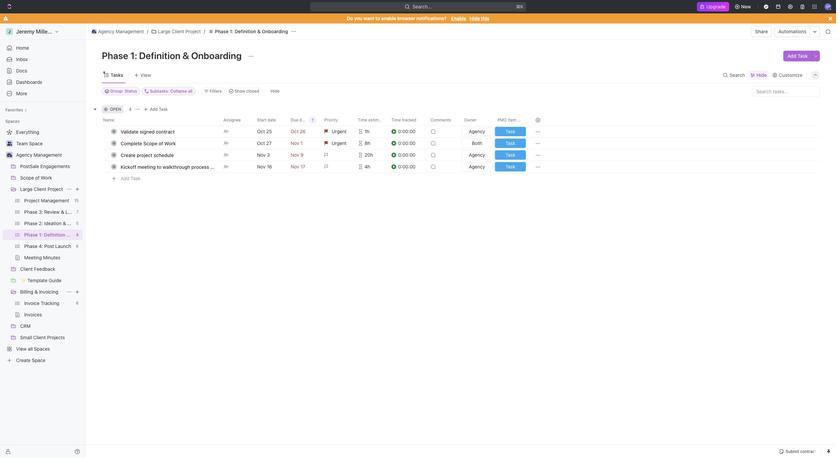Task type: locate. For each thing, give the bounding box(es) containing it.
space
[[29, 141, 43, 147], [32, 358, 45, 364]]

1 0:00:00 from the top
[[398, 129, 415, 134]]

create project schedule link
[[119, 150, 218, 160]]

of up schedule
[[159, 141, 163, 146]]

1 vertical spatial view
[[16, 346, 27, 352]]

agency inside tree
[[16, 152, 32, 158]]

1 vertical spatial phase 1: definition & onboarding link
[[24, 230, 97, 241]]

urgent button down priority
[[320, 126, 354, 138]]

add task button up name dropdown button
[[142, 106, 170, 114]]

0 horizontal spatial add
[[121, 176, 129, 181]]

0 vertical spatial space
[[29, 141, 43, 147]]

space down everything link
[[29, 141, 43, 147]]

0 horizontal spatial view
[[16, 346, 27, 352]]

date inside dropdown button
[[268, 118, 276, 123]]

2 vertical spatial add
[[121, 176, 129, 181]]

time left tracked
[[392, 118, 401, 123]]

1 agency button from the top
[[460, 126, 494, 138]]

1 vertical spatial project
[[48, 187, 63, 192]]

j
[[8, 29, 11, 34]]

spaces down favorites
[[5, 119, 20, 124]]

time for time estimate
[[358, 118, 367, 123]]

2 task button from the top
[[494, 137, 527, 150]]

pmo item type
[[498, 118, 527, 123]]

launch right 'post'
[[55, 244, 71, 249]]

open
[[110, 107, 121, 112]]

1 vertical spatial management
[[34, 152, 62, 158]]

all up create space
[[28, 346, 33, 352]]

phase 1: definition & onboarding link
[[207, 28, 290, 36], [24, 230, 97, 241]]

view up subtasks:
[[140, 72, 151, 78]]

1 horizontal spatial of
[[159, 141, 163, 146]]

0:00:00 button for 4h
[[392, 161, 426, 173]]

phase
[[215, 29, 229, 34], [102, 50, 128, 61], [24, 209, 37, 215], [24, 221, 37, 227], [24, 232, 38, 238], [24, 244, 37, 249]]

6 up invoices link
[[76, 301, 79, 306]]

0 horizontal spatial large client project link
[[20, 184, 64, 195]]

walkthrough
[[163, 164, 190, 170]]

1 date from the left
[[268, 118, 276, 123]]

of down postsale
[[35, 175, 40, 181]]

0 vertical spatial of
[[159, 141, 163, 146]]

agency button down both
[[460, 149, 494, 161]]

1 vertical spatial add task
[[150, 107, 168, 112]]

scope of work link
[[20, 173, 81, 183]]

launch down 15 at left
[[65, 209, 81, 215]]

2 horizontal spatial add
[[788, 53, 796, 59]]

enable
[[381, 15, 396, 21]]

4 0:00:00 from the top
[[398, 164, 415, 170]]

tree containing everything
[[3, 127, 97, 366]]

management for project management link
[[41, 198, 69, 204]]

more
[[16, 91, 27, 96]]

phase 3: review & launch link
[[24, 207, 81, 218]]

show
[[235, 89, 245, 94]]

time tracked button
[[387, 115, 426, 126]]

tracking
[[41, 301, 59, 306]]

0:00:00 for 20h
[[398, 152, 415, 158]]

with
[[210, 164, 220, 170]]

add up customize at the right top of page
[[788, 53, 796, 59]]

team space link
[[16, 138, 81, 149]]

1 horizontal spatial date
[[299, 118, 308, 123]]

time for time tracked
[[392, 118, 401, 123]]

0 horizontal spatial add task
[[121, 176, 140, 181]]

add down kickoff
[[121, 176, 129, 181]]

1 vertical spatial agency management
[[16, 152, 62, 158]]

0 vertical spatial project
[[185, 29, 201, 34]]

0 vertical spatial large client project
[[158, 29, 201, 34]]

0 vertical spatial view
[[140, 72, 151, 78]]

1 6 from the top
[[76, 244, 79, 249]]

team space
[[16, 141, 43, 147]]

start date button
[[253, 115, 287, 126]]

complete scope of work link
[[119, 139, 218, 148]]

1 vertical spatial add task button
[[142, 106, 170, 114]]

create up kickoff
[[121, 152, 135, 158]]

3 0:00:00 from the top
[[398, 152, 415, 158]]

1 vertical spatial all
[[28, 346, 33, 352]]

time inside time tracked dropdown button
[[392, 118, 401, 123]]

agency management inside tree
[[16, 152, 62, 158]]

0 horizontal spatial onboarding
[[71, 232, 97, 238]]

scope inside tree
[[20, 175, 34, 181]]

projects
[[47, 335, 65, 341]]

0 horizontal spatial 1:
[[39, 232, 43, 238]]

urgent button down priority dropdown button
[[320, 137, 354, 150]]

crm
[[20, 324, 31, 329]]

1 horizontal spatial view
[[140, 72, 151, 78]]

1 horizontal spatial 4
[[129, 107, 132, 112]]

time up the "1h"
[[358, 118, 367, 123]]

pmo item type button
[[494, 115, 527, 126]]

6 down 5
[[76, 244, 79, 249]]

4 down 5
[[76, 233, 79, 238]]

2 0:00:00 from the top
[[398, 140, 415, 146]]

work down postsale engagements
[[41, 175, 52, 181]]

add task down kickoff
[[121, 176, 140, 181]]

0 horizontal spatial phase 1: definition & onboarding link
[[24, 230, 97, 241]]

create project schedule
[[121, 152, 174, 158]]

owner button
[[460, 115, 494, 126]]

0:00:00 button
[[392, 126, 426, 138], [392, 137, 426, 150], [392, 149, 426, 161], [392, 161, 426, 173]]

20h
[[365, 152, 373, 158]]

home
[[16, 45, 29, 51]]

6 for invoice tracking
[[76, 301, 79, 306]]

2 vertical spatial add task
[[121, 176, 140, 181]]

home link
[[3, 43, 83, 53]]

to right want
[[376, 15, 380, 21]]

view for view
[[140, 72, 151, 78]]

2 6 from the top
[[76, 301, 79, 306]]

view inside view button
[[140, 72, 151, 78]]

priority button
[[320, 115, 354, 126]]

hide left this
[[470, 15, 480, 21]]

tree
[[3, 127, 97, 366]]

2 0:00:00 button from the top
[[392, 137, 426, 150]]

scope
[[143, 141, 157, 146], [20, 175, 34, 181]]

0 horizontal spatial definition
[[44, 232, 65, 238]]

0 horizontal spatial time
[[358, 118, 367, 123]]

3 task button from the top
[[494, 149, 527, 161]]

0 horizontal spatial large client project
[[20, 187, 63, 192]]

agency
[[98, 29, 114, 34], [469, 129, 485, 134], [16, 152, 32, 158], [469, 152, 485, 158], [469, 164, 485, 170]]

invoices
[[24, 312, 42, 318]]

phase 1: definition & onboarding
[[215, 29, 288, 34], [102, 50, 244, 61], [24, 232, 97, 238]]

0 horizontal spatial spaces
[[5, 119, 20, 124]]

name
[[103, 118, 114, 123]]

1 horizontal spatial create
[[121, 152, 135, 158]]

add task up name dropdown button
[[150, 107, 168, 112]]

1 vertical spatial scope
[[20, 175, 34, 181]]

2 vertical spatial management
[[41, 198, 69, 204]]

4 0:00:00 button from the top
[[392, 161, 426, 173]]

business time image
[[7, 153, 12, 157]]

0 vertical spatial urgent
[[332, 129, 347, 134]]

hide right closed
[[271, 89, 280, 94]]

0 horizontal spatial scope
[[20, 175, 34, 181]]

0 vertical spatial all
[[188, 89, 193, 94]]

1 horizontal spatial agency management link
[[90, 28, 146, 36]]

1 horizontal spatial add task
[[150, 107, 168, 112]]

1 vertical spatial add
[[150, 107, 158, 112]]

search...
[[413, 4, 432, 9]]

✨
[[20, 278, 26, 284]]

hide inside button
[[271, 89, 280, 94]]

2 vertical spatial 1:
[[39, 232, 43, 238]]

of inside complete scope of work link
[[159, 141, 163, 146]]

scope down postsale
[[20, 175, 34, 181]]

0 horizontal spatial date
[[268, 118, 276, 123]]

0 vertical spatial work
[[164, 141, 176, 146]]

phase for 7
[[24, 209, 37, 215]]

all right collapse at the top left of page
[[188, 89, 193, 94]]

date for start date
[[268, 118, 276, 123]]

2 / from the left
[[204, 29, 205, 34]]

0 vertical spatial create
[[121, 152, 135, 158]]

2 vertical spatial onboarding
[[71, 232, 97, 238]]

0 horizontal spatial create
[[16, 358, 31, 364]]

1 urgent from the top
[[332, 129, 347, 134]]

agency management
[[98, 29, 144, 34], [16, 152, 62, 158]]

show closed button
[[226, 87, 262, 95]]

all inside view all spaces link
[[28, 346, 33, 352]]

agency button down both dropdown button
[[460, 161, 494, 173]]

1 horizontal spatial project
[[48, 187, 63, 192]]

add task button up customize at the right top of page
[[784, 51, 812, 61]]

0 vertical spatial add task
[[788, 53, 808, 59]]

scope down validate signed contract
[[143, 141, 157, 146]]

view all spaces
[[16, 346, 50, 352]]

to right meeting
[[157, 164, 161, 170]]

&
[[257, 29, 261, 34], [182, 50, 189, 61], [61, 209, 64, 215], [63, 221, 66, 227], [67, 232, 70, 238], [34, 289, 38, 295]]

view for view all spaces
[[16, 346, 27, 352]]

dashboards
[[16, 79, 42, 85]]

upgrade link
[[697, 2, 729, 11]]

0 horizontal spatial /
[[147, 29, 148, 34]]

project management link
[[24, 196, 72, 206]]

both button
[[460, 137, 494, 150]]

2 date from the left
[[299, 118, 308, 123]]

1 task button from the top
[[494, 126, 527, 138]]

task button for 4h
[[494, 161, 527, 173]]

management
[[116, 29, 144, 34], [34, 152, 62, 158], [41, 198, 69, 204]]

view down small
[[16, 346, 27, 352]]

1 vertical spatial urgent
[[332, 140, 347, 146]]

view inside view all spaces link
[[16, 346, 27, 352]]

1 horizontal spatial hide
[[470, 15, 480, 21]]

1 vertical spatial 6
[[76, 301, 79, 306]]

1 vertical spatial agency management link
[[16, 150, 81, 161]]

view button
[[132, 70, 153, 80]]

kickoff
[[121, 164, 136, 170]]

this
[[481, 15, 489, 21]]

add task
[[788, 53, 808, 59], [150, 107, 168, 112], [121, 176, 140, 181]]

of inside scope of work link
[[35, 175, 40, 181]]

2 vertical spatial phase 1: definition & onboarding
[[24, 232, 97, 238]]

0 vertical spatial agency management link
[[90, 28, 146, 36]]

1 urgent button from the top
[[320, 126, 354, 138]]

1 vertical spatial spaces
[[34, 346, 50, 352]]

create down view all spaces
[[16, 358, 31, 364]]

work inside tree
[[41, 175, 52, 181]]

agency for kickoff meeting to walkthrough process with client
[[469, 164, 485, 170]]

1 time from the left
[[358, 118, 367, 123]]

1 horizontal spatial spaces
[[34, 346, 50, 352]]

name button
[[102, 115, 219, 126]]

urgent
[[332, 129, 347, 134], [332, 140, 347, 146]]

✨ template guide link
[[20, 276, 81, 286]]

time
[[358, 118, 367, 123], [392, 118, 401, 123]]

add task up customize at the right top of page
[[788, 53, 808, 59]]

0 horizontal spatial to
[[157, 164, 161, 170]]

both
[[472, 140, 482, 146]]

1 horizontal spatial definition
[[139, 50, 180, 61]]

0 vertical spatial phase 1: definition & onboarding
[[215, 29, 288, 34]]

✨ template guide
[[20, 278, 61, 284]]

3 agency button from the top
[[460, 161, 494, 173]]

create inside tree
[[16, 358, 31, 364]]

0 vertical spatial hide
[[470, 15, 480, 21]]

0 horizontal spatial all
[[28, 346, 33, 352]]

6 for phase 4: post launch
[[76, 244, 79, 249]]

1 vertical spatial large client project
[[20, 187, 63, 192]]

0 vertical spatial agency management
[[98, 29, 144, 34]]

agency button up both
[[460, 126, 494, 138]]

1 vertical spatial hide
[[757, 72, 767, 78]]

2 urgent from the top
[[332, 140, 347, 146]]

4 task button from the top
[[494, 161, 527, 173]]

0:00:00 button for 1h
[[392, 126, 426, 138]]

user group image
[[7, 142, 12, 146]]

1 vertical spatial work
[[41, 175, 52, 181]]

hide inside dropdown button
[[757, 72, 767, 78]]

agency management link
[[90, 28, 146, 36], [16, 150, 81, 161]]

kickoff meeting to walkthrough process with client link
[[119, 162, 233, 172]]

0 vertical spatial to
[[376, 15, 380, 21]]

view
[[140, 72, 151, 78], [16, 346, 27, 352]]

0 vertical spatial 6
[[76, 244, 79, 249]]

space for create space
[[32, 358, 45, 364]]

1 0:00:00 button from the top
[[392, 126, 426, 138]]

date right due
[[299, 118, 308, 123]]

time inside time estimate dropdown button
[[358, 118, 367, 123]]

item
[[508, 118, 516, 123]]

date right start
[[268, 118, 276, 123]]

tasks link
[[109, 70, 123, 80]]

0 vertical spatial 4
[[129, 107, 132, 112]]

agency button for 1h
[[460, 126, 494, 138]]

template
[[27, 278, 47, 284]]

task button for 20h
[[494, 149, 527, 161]]

0 horizontal spatial large
[[20, 187, 32, 192]]

1 / from the left
[[147, 29, 148, 34]]

2 vertical spatial hide
[[271, 89, 280, 94]]

agency management up postsale engagements
[[16, 152, 62, 158]]

work up create project schedule link
[[164, 141, 176, 146]]

2 horizontal spatial onboarding
[[262, 29, 288, 34]]

2 urgent button from the top
[[320, 137, 354, 150]]

2 horizontal spatial hide
[[757, 72, 767, 78]]

date inside 'dropdown button'
[[299, 118, 308, 123]]

1 vertical spatial 4
[[76, 233, 79, 238]]

meeting minutes link
[[24, 253, 81, 263]]

1 vertical spatial of
[[35, 175, 40, 181]]

2 horizontal spatial add task
[[788, 53, 808, 59]]

3 0:00:00 button from the top
[[392, 149, 426, 161]]

1 horizontal spatial phase 1: definition & onboarding link
[[207, 28, 290, 36]]

0 vertical spatial launch
[[65, 209, 81, 215]]

spaces down small client projects
[[34, 346, 50, 352]]

billing & invoicing link
[[20, 287, 64, 298]]

2 agency button from the top
[[460, 149, 494, 161]]

1 horizontal spatial to
[[376, 15, 380, 21]]

0:00:00 button for 8h
[[392, 137, 426, 150]]

hide right search
[[757, 72, 767, 78]]

task
[[798, 53, 808, 59], [159, 107, 168, 112], [506, 129, 515, 134], [506, 140, 515, 146], [506, 152, 515, 158], [506, 164, 515, 170], [131, 176, 140, 181]]

1 vertical spatial large
[[20, 187, 32, 192]]

0 vertical spatial definition
[[235, 29, 256, 34]]

client
[[221, 164, 233, 170]]

invoices link
[[24, 310, 81, 321]]

0 horizontal spatial project
[[24, 198, 40, 204]]

2 time from the left
[[392, 118, 401, 123]]

notifications?
[[417, 15, 447, 21]]

0:00:00 button for 20h
[[392, 149, 426, 161]]

add task button down kickoff
[[118, 175, 143, 183]]

4 right open
[[129, 107, 132, 112]]

add up name dropdown button
[[150, 107, 158, 112]]

large client project link
[[150, 28, 203, 36], [20, 184, 64, 195]]

new button
[[732, 1, 755, 12]]

agency management right business time icon
[[98, 29, 144, 34]]

0 vertical spatial phase 1: definition & onboarding link
[[207, 28, 290, 36]]

urgent for 1h
[[332, 129, 347, 134]]

space down view all spaces link
[[32, 358, 45, 364]]

1 horizontal spatial large
[[158, 29, 170, 34]]

0 vertical spatial add
[[788, 53, 796, 59]]

1 horizontal spatial add
[[150, 107, 158, 112]]

management for agency management link to the bottom
[[34, 152, 62, 158]]

do
[[347, 15, 353, 21]]

0 vertical spatial 1:
[[230, 29, 233, 34]]

create for create project schedule
[[121, 152, 135, 158]]

to inside "link"
[[157, 164, 161, 170]]

phase 2: ideation & production
[[24, 221, 91, 227]]



Task type: describe. For each thing, give the bounding box(es) containing it.
inbox
[[16, 56, 28, 62]]

phase 1: definition & onboarding inside tree
[[24, 232, 97, 238]]

time estimate button
[[354, 115, 387, 126]]

8h button
[[354, 137, 387, 150]]

1 horizontal spatial onboarding
[[191, 50, 242, 61]]

tree inside sidebar navigation
[[3, 127, 97, 366]]

Search tasks... text field
[[752, 86, 820, 96]]

jeremy miller's workspace, , element
[[6, 28, 13, 35]]

time estimate
[[358, 118, 385, 123]]

miller's
[[36, 29, 54, 35]]

subtasks: collapse all
[[150, 89, 193, 94]]

spaces inside tree
[[34, 346, 50, 352]]

engagements
[[40, 164, 70, 169]]

project management
[[24, 198, 69, 204]]

5
[[76, 221, 79, 226]]

4h
[[365, 164, 370, 170]]

1 horizontal spatial large client project
[[158, 29, 201, 34]]

7
[[76, 210, 79, 215]]

⌘k
[[516, 4, 523, 9]]

dashboards link
[[3, 77, 83, 88]]

1 horizontal spatial large client project link
[[150, 28, 203, 36]]

large inside tree
[[20, 187, 32, 192]]

signed
[[140, 129, 155, 135]]

filters button
[[201, 87, 225, 95]]

collapse
[[170, 89, 187, 94]]

space for team space
[[29, 141, 43, 147]]

billing & invoicing
[[20, 289, 58, 295]]

4h button
[[354, 161, 387, 173]]

20h button
[[354, 149, 387, 161]]

jeremy miller's workspace
[[16, 29, 83, 35]]

urgent button for 1h
[[320, 126, 354, 138]]

enable
[[451, 15, 466, 21]]

1 vertical spatial definition
[[139, 50, 180, 61]]

invoicing
[[39, 289, 58, 295]]

task button for 8h
[[494, 137, 527, 150]]

phase 4: post launch link
[[24, 241, 73, 252]]

process
[[191, 164, 209, 170]]

sidebar navigation
[[0, 24, 97, 459]]

workspace
[[55, 29, 83, 35]]

favorites button
[[3, 106, 30, 114]]

billing
[[20, 289, 33, 295]]

client feedback link
[[20, 264, 81, 275]]

1 horizontal spatial all
[[188, 89, 193, 94]]

1 vertical spatial large client project link
[[20, 184, 64, 195]]

agency for validate signed contract
[[469, 129, 485, 134]]

team
[[16, 141, 28, 147]]

meeting
[[138, 164, 156, 170]]

upgrade
[[707, 4, 726, 9]]

validate signed contract link
[[119, 127, 218, 137]]

0 vertical spatial management
[[116, 29, 144, 34]]

pmo
[[498, 118, 507, 123]]

create space
[[16, 358, 45, 364]]

automations button
[[775, 27, 810, 37]]

2 vertical spatial add task button
[[118, 175, 143, 183]]

0 vertical spatial add task button
[[784, 51, 812, 61]]

scope of work
[[20, 175, 52, 181]]

0:00:00 for 1h
[[398, 129, 415, 134]]

add task for add task button to the top
[[788, 53, 808, 59]]

urgent button for 8h
[[320, 137, 354, 150]]

0 vertical spatial scope
[[143, 141, 157, 146]]

group:
[[110, 89, 123, 94]]

add task for the bottommost add task button
[[121, 176, 140, 181]]

jeremy
[[16, 29, 35, 35]]

urgent for 8h
[[332, 140, 347, 146]]

phase for 6
[[24, 244, 37, 249]]

create for create space
[[16, 358, 31, 364]]

agency for create project schedule
[[469, 152, 485, 158]]

phase 3: review & launch
[[24, 209, 81, 215]]

validate
[[121, 129, 139, 135]]

you
[[354, 15, 362, 21]]

due date button
[[287, 115, 320, 126]]

4 inside tree
[[76, 233, 79, 238]]

task button for 1h
[[494, 126, 527, 138]]

complete
[[121, 141, 142, 146]]

hide button
[[268, 87, 282, 95]]

phase for 5
[[24, 221, 37, 227]]

0 vertical spatial large
[[158, 29, 170, 34]]

estimate
[[368, 118, 385, 123]]

client feedback
[[20, 266, 55, 272]]

docs
[[16, 68, 27, 74]]

contract
[[156, 129, 175, 135]]

share button
[[751, 26, 772, 37]]

2 vertical spatial project
[[24, 198, 40, 204]]

2 horizontal spatial 1:
[[230, 29, 233, 34]]

add for the bottommost add task button
[[121, 176, 129, 181]]

onboarding inside tree
[[71, 232, 97, 238]]

1: inside tree
[[39, 232, 43, 238]]

1h
[[365, 129, 369, 134]]

group: status
[[110, 89, 137, 94]]

invoice tracking link
[[24, 298, 73, 309]]

production
[[67, 221, 91, 227]]

2 horizontal spatial definition
[[235, 29, 256, 34]]

do you want to enable browser notifications? enable hide this
[[347, 15, 489, 21]]

small client projects
[[20, 335, 65, 341]]

date for due date
[[299, 118, 308, 123]]

view all spaces link
[[3, 344, 81, 355]]

large client project inside tree
[[20, 187, 63, 192]]

postsale engagements link
[[20, 161, 81, 172]]

feedback
[[34, 266, 55, 272]]

tasks
[[111, 72, 123, 78]]

type
[[517, 118, 527, 123]]

guide
[[49, 278, 61, 284]]

customize
[[779, 72, 803, 78]]

hide button
[[748, 70, 769, 80]]

inbox link
[[3, 54, 83, 65]]

postsale
[[20, 164, 39, 169]]

filters
[[210, 89, 222, 94]]

invoice
[[24, 301, 39, 306]]

phase 4: post launch
[[24, 244, 71, 249]]

assignee button
[[219, 115, 253, 126]]

3:
[[39, 209, 43, 215]]

meeting minutes
[[24, 255, 60, 261]]

agency button for 4h
[[460, 161, 494, 173]]

1 vertical spatial launch
[[55, 244, 71, 249]]

phase for 4
[[24, 232, 38, 238]]

0:00:00 for 8h
[[398, 140, 415, 146]]

2 horizontal spatial project
[[185, 29, 201, 34]]

definition inside tree
[[44, 232, 65, 238]]

complete scope of work
[[121, 141, 176, 146]]

ideation
[[44, 221, 62, 227]]

1 vertical spatial 1:
[[130, 50, 137, 61]]

add for add task button to the top
[[788, 53, 796, 59]]

meeting
[[24, 255, 42, 261]]

closed
[[246, 89, 259, 94]]

time tracked
[[392, 118, 416, 123]]

browser
[[397, 15, 415, 21]]

show closed
[[235, 89, 259, 94]]

agency button for 20h
[[460, 149, 494, 161]]

start date
[[257, 118, 276, 123]]

0:00:00 for 4h
[[398, 164, 415, 170]]

1 vertical spatial phase 1: definition & onboarding
[[102, 50, 244, 61]]

everything link
[[3, 127, 81, 138]]

1 horizontal spatial work
[[164, 141, 176, 146]]

phase 1: definition & onboarding inside phase 1: definition & onboarding link
[[215, 29, 288, 34]]

business time image
[[92, 30, 96, 33]]



Task type: vqa. For each thing, say whether or not it's contained in the screenshot.


